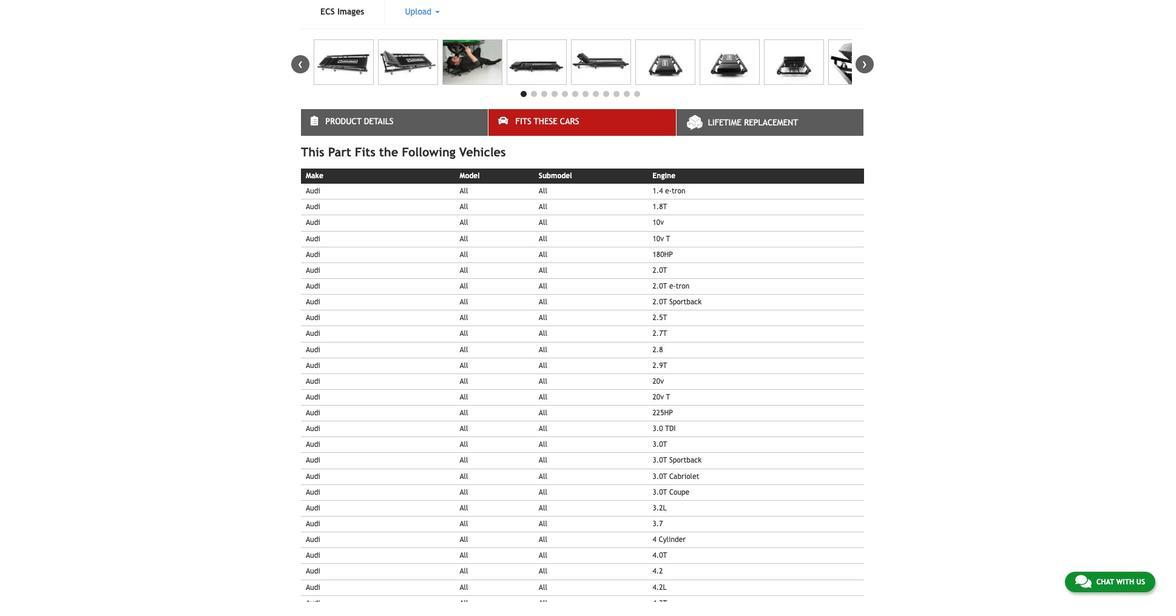 Task type: vqa. For each thing, say whether or not it's contained in the screenshot.
MOTHERS at the top
no



Task type: describe. For each thing, give the bounding box(es) containing it.
audi for 20v
[[306, 377, 320, 386]]

10v for 10v t
[[653, 235, 664, 243]]

180hp
[[653, 250, 673, 259]]

4
[[653, 536, 656, 544]]

2.0t e-tron
[[653, 282, 690, 291]]

with
[[1116, 578, 1134, 587]]

20v t
[[653, 393, 670, 402]]

2.7t
[[653, 330, 667, 338]]

engine
[[653, 172, 675, 180]]

4 es#2763705 - 005941sch01a - 40" padded creeper with adjustable headrest  - get off the ground and move around with our high quality 6 wheel creeper. - schwaben - audi bmw volkswagen mercedes benz mini porsche image from the left
[[507, 39, 567, 85]]

3.0t for 3.0t coupe
[[653, 488, 667, 497]]

upload
[[405, 7, 434, 16]]

e- for 1.4
[[665, 187, 672, 195]]

tron for 1.4 e-tron
[[672, 187, 685, 195]]

ecs images
[[320, 7, 364, 16]]

2.5t
[[653, 314, 667, 322]]

audi for 2.0t e-tron
[[306, 282, 320, 291]]

3.0t for 3.0t
[[653, 441, 667, 449]]

audi for 2.5t
[[306, 314, 320, 322]]

lifetime replacement link
[[676, 109, 864, 136]]

5 es#2763705 - 005941sch01a - 40" padded creeper with adjustable headrest  - get off the ground and move around with our high quality 6 wheel creeper. - schwaben - audi bmw volkswagen mercedes benz mini porsche image from the left
[[571, 39, 631, 85]]

fits these cars link
[[489, 109, 676, 136]]

audi for 225hp
[[306, 409, 320, 418]]

cabriolet
[[669, 472, 699, 481]]

audi for 10v t
[[306, 235, 320, 243]]

audi for 180hp
[[306, 250, 320, 259]]

vehicles
[[459, 145, 506, 159]]

3.0t for 3.0t cabriolet
[[653, 472, 667, 481]]

10v t
[[653, 235, 670, 243]]

audi for 4.0t
[[306, 552, 320, 560]]

ecs
[[320, 7, 335, 16]]

coupe
[[669, 488, 690, 497]]

4.2
[[653, 568, 663, 576]]

3.2l
[[653, 504, 667, 513]]

tron for 2.0t e-tron
[[676, 282, 690, 291]]

this part fits the following vehicles
[[301, 145, 506, 159]]

3.0t cabriolet
[[653, 472, 699, 481]]

audi for 3.0t coupe
[[306, 488, 320, 497]]

following
[[402, 145, 456, 159]]

the
[[379, 145, 398, 159]]

2.0t for 2.0t sportback
[[653, 298, 667, 306]]

part
[[328, 145, 351, 159]]

3.0t coupe
[[653, 488, 690, 497]]

chat with us
[[1096, 578, 1145, 587]]

9 es#2763705 - 005941sch01a - 40" padded creeper with adjustable headrest  - get off the ground and move around with our high quality 6 wheel creeper. - schwaben - audi bmw volkswagen mercedes benz mini porsche image from the left
[[828, 39, 889, 85]]

submodel
[[539, 172, 572, 180]]

1.4 e-tron
[[653, 187, 685, 195]]

›
[[862, 55, 867, 72]]

6 es#2763705 - 005941sch01a - 40" padded creeper with adjustable headrest  - get off the ground and move around with our high quality 6 wheel creeper. - schwaben - audi bmw volkswagen mercedes benz mini porsche image from the left
[[635, 39, 696, 85]]

product
[[325, 116, 361, 126]]

3.0 tdi
[[653, 425, 676, 433]]

sportback for 2.0t sportback
[[669, 298, 702, 306]]

‹
[[298, 55, 303, 72]]

us
[[1136, 578, 1145, 587]]

lifetime replacement
[[708, 118, 798, 127]]

product details
[[325, 116, 394, 126]]

0 vertical spatial fits
[[516, 116, 531, 126]]



Task type: locate. For each thing, give the bounding box(es) containing it.
1 sportback from the top
[[669, 298, 702, 306]]

13 audi from the top
[[306, 377, 320, 386]]

audi for 1.4 e-tron
[[306, 187, 320, 195]]

17 audi from the top
[[306, 441, 320, 449]]

7 es#2763705 - 005941sch01a - 40" padded creeper with adjustable headrest  - get off the ground and move around with our high quality 6 wheel creeper. - schwaben - audi bmw volkswagen mercedes benz mini porsche image from the left
[[700, 39, 760, 85]]

audi for 3.0t  sportback
[[306, 457, 320, 465]]

3.0t up 3.0t cabriolet
[[653, 457, 667, 465]]

product details link
[[301, 109, 488, 136]]

20v down 2.9t
[[653, 377, 664, 386]]

chat
[[1096, 578, 1114, 587]]

1 vertical spatial 2.0t
[[653, 282, 667, 291]]

t up 225hp
[[666, 393, 670, 402]]

t for 10v t
[[666, 235, 670, 243]]

1 vertical spatial fits
[[355, 145, 376, 159]]

16 audi from the top
[[306, 425, 320, 433]]

tron
[[672, 187, 685, 195], [676, 282, 690, 291]]

1 vertical spatial e-
[[669, 282, 676, 291]]

1 20v from the top
[[653, 377, 664, 386]]

this
[[301, 145, 324, 159]]

1 vertical spatial 10v
[[653, 235, 664, 243]]

fits these cars
[[516, 116, 579, 126]]

cars
[[560, 116, 579, 126]]

1 vertical spatial t
[[666, 393, 670, 402]]

comments image
[[1075, 575, 1092, 589]]

2.8
[[653, 346, 663, 354]]

details
[[364, 116, 394, 126]]

2.0t up 2.5t
[[653, 298, 667, 306]]

4.2l
[[653, 584, 667, 592]]

1 vertical spatial 20v
[[653, 393, 664, 402]]

these
[[534, 116, 557, 126]]

audi for 3.0t cabriolet
[[306, 472, 320, 481]]

audi for 4.2l
[[306, 584, 320, 592]]

2.9t
[[653, 361, 667, 370]]

9 audi from the top
[[306, 314, 320, 322]]

3.0t  sportback
[[653, 457, 702, 465]]

1 3.0t from the top
[[653, 441, 667, 449]]

3 es#2763705 - 005941sch01a - 40" padded creeper with adjustable headrest  - get off the ground and move around with our high quality 6 wheel creeper. - schwaben - audi bmw volkswagen mercedes benz mini porsche image from the left
[[442, 39, 503, 85]]

audi for 3.0t
[[306, 441, 320, 449]]

sportback for 3.0t  sportback
[[669, 457, 702, 465]]

2 vertical spatial 2.0t
[[653, 298, 667, 306]]

model
[[460, 172, 480, 180]]

audi for 3.0 tdi
[[306, 425, 320, 433]]

5 audi from the top
[[306, 250, 320, 259]]

1 vertical spatial tron
[[676, 282, 690, 291]]

21 audi from the top
[[306, 504, 320, 513]]

tron up 2.0t sportback
[[676, 282, 690, 291]]

23 audi from the top
[[306, 536, 320, 544]]

20v up 225hp
[[653, 393, 664, 402]]

t up 180hp
[[666, 235, 670, 243]]

2 20v from the top
[[653, 393, 664, 402]]

e- up 2.0t sportback
[[669, 282, 676, 291]]

3.7
[[653, 520, 663, 529]]

1 horizontal spatial fits
[[516, 116, 531, 126]]

8 audi from the top
[[306, 298, 320, 306]]

2 sportback from the top
[[669, 457, 702, 465]]

sportback down 2.0t e-tron
[[669, 298, 702, 306]]

1 2.0t from the top
[[653, 266, 667, 275]]

225hp
[[653, 409, 673, 418]]

3 3.0t from the top
[[653, 472, 667, 481]]

10v for 10v
[[653, 219, 664, 227]]

2.0t
[[653, 266, 667, 275], [653, 282, 667, 291], [653, 298, 667, 306]]

audi for 3.2l
[[306, 504, 320, 513]]

20 audi from the top
[[306, 488, 320, 497]]

20v
[[653, 377, 664, 386], [653, 393, 664, 402]]

0 vertical spatial e-
[[665, 187, 672, 195]]

1 es#2763705 - 005941sch01a - 40" padded creeper with adjustable headrest  - get off the ground and move around with our high quality 6 wheel creeper. - schwaben - audi bmw volkswagen mercedes benz mini porsche image from the left
[[314, 39, 374, 85]]

12 audi from the top
[[306, 361, 320, 370]]

upload button
[[386, 0, 460, 24]]

3.0t down 3.0
[[653, 441, 667, 449]]

0 vertical spatial 20v
[[653, 377, 664, 386]]

sportback
[[669, 298, 702, 306], [669, 457, 702, 465]]

3 audi from the top
[[306, 219, 320, 227]]

tron right the 1.4
[[672, 187, 685, 195]]

3 2.0t from the top
[[653, 298, 667, 306]]

audi for 2.7t
[[306, 330, 320, 338]]

audi for 4 cylinder
[[306, 536, 320, 544]]

audi for 4.2
[[306, 568, 320, 576]]

10 audi from the top
[[306, 330, 320, 338]]

2.0t up 2.0t sportback
[[653, 282, 667, 291]]

3.0t for 3.0t  sportback
[[653, 457, 667, 465]]

18 audi from the top
[[306, 457, 320, 465]]

4 cylinder
[[653, 536, 686, 544]]

audi for 1.8t
[[306, 203, 320, 211]]

8 es#2763705 - 005941sch01a - 40" padded creeper with adjustable headrest  - get off the ground and move around with our high quality 6 wheel creeper. - schwaben - audi bmw volkswagen mercedes benz mini porsche image from the left
[[764, 39, 824, 85]]

e- for 2.0t
[[669, 282, 676, 291]]

6 audi from the top
[[306, 266, 320, 275]]

0 vertical spatial 10v
[[653, 219, 664, 227]]

lifetime
[[708, 118, 742, 127]]

4.0t
[[653, 552, 667, 560]]

1.4
[[653, 187, 663, 195]]

19 audi from the top
[[306, 472, 320, 481]]

replacement
[[744, 118, 798, 127]]

24 audi from the top
[[306, 552, 320, 560]]

20v for 20v t
[[653, 393, 664, 402]]

0 vertical spatial t
[[666, 235, 670, 243]]

› link
[[856, 55, 874, 73]]

2.0t sportback
[[653, 298, 702, 306]]

2.0t for 2.0t e-tron
[[653, 282, 667, 291]]

e-
[[665, 187, 672, 195], [669, 282, 676, 291]]

10v up 180hp
[[653, 235, 664, 243]]

sportback up cabriolet
[[669, 457, 702, 465]]

3.0
[[653, 425, 663, 433]]

ecs images link
[[301, 0, 384, 24]]

make
[[306, 172, 323, 180]]

audi
[[306, 187, 320, 195], [306, 203, 320, 211], [306, 219, 320, 227], [306, 235, 320, 243], [306, 250, 320, 259], [306, 266, 320, 275], [306, 282, 320, 291], [306, 298, 320, 306], [306, 314, 320, 322], [306, 330, 320, 338], [306, 346, 320, 354], [306, 361, 320, 370], [306, 377, 320, 386], [306, 393, 320, 402], [306, 409, 320, 418], [306, 425, 320, 433], [306, 441, 320, 449], [306, 457, 320, 465], [306, 472, 320, 481], [306, 488, 320, 497], [306, 504, 320, 513], [306, 520, 320, 529], [306, 536, 320, 544], [306, 552, 320, 560], [306, 568, 320, 576], [306, 584, 320, 592]]

0 vertical spatial tron
[[672, 187, 685, 195]]

4 audi from the top
[[306, 235, 320, 243]]

2.0t for 2.0t
[[653, 266, 667, 275]]

1 10v from the top
[[653, 219, 664, 227]]

1 audi from the top
[[306, 187, 320, 195]]

fits
[[516, 116, 531, 126], [355, 145, 376, 159]]

1 t from the top
[[666, 235, 670, 243]]

2 2.0t from the top
[[653, 282, 667, 291]]

1 vertical spatial sportback
[[669, 457, 702, 465]]

cylinder
[[659, 536, 686, 544]]

2.0t down 180hp
[[653, 266, 667, 275]]

15 audi from the top
[[306, 409, 320, 418]]

0 vertical spatial sportback
[[669, 298, 702, 306]]

3.0t
[[653, 441, 667, 449], [653, 457, 667, 465], [653, 472, 667, 481], [653, 488, 667, 497]]

26 audi from the top
[[306, 584, 320, 592]]

3.0t up 3.0t coupe on the bottom of the page
[[653, 472, 667, 481]]

2 es#2763705 - 005941sch01a - 40" padded creeper with adjustable headrest  - get off the ground and move around with our high quality 6 wheel creeper. - schwaben - audi bmw volkswagen mercedes benz mini porsche image from the left
[[378, 39, 438, 85]]

11 audi from the top
[[306, 346, 320, 354]]

0 horizontal spatial fits
[[355, 145, 376, 159]]

t
[[666, 235, 670, 243], [666, 393, 670, 402]]

fits left these
[[516, 116, 531, 126]]

audi for 2.0t sportback
[[306, 298, 320, 306]]

2 3.0t from the top
[[653, 457, 667, 465]]

2 10v from the top
[[653, 235, 664, 243]]

0 vertical spatial 2.0t
[[653, 266, 667, 275]]

20v for 20v
[[653, 377, 664, 386]]

fits left the
[[355, 145, 376, 159]]

tdi
[[665, 425, 676, 433]]

audi for 3.7
[[306, 520, 320, 529]]

images
[[337, 7, 364, 16]]

10v down the 1.8t
[[653, 219, 664, 227]]

25 audi from the top
[[306, 568, 320, 576]]

es#2763705 - 005941sch01a - 40" padded creeper with adjustable headrest  - get off the ground and move around with our high quality 6 wheel creeper. - schwaben - audi bmw volkswagen mercedes benz mini porsche image
[[314, 39, 374, 85], [378, 39, 438, 85], [442, 39, 503, 85], [507, 39, 567, 85], [571, 39, 631, 85], [635, 39, 696, 85], [700, 39, 760, 85], [764, 39, 824, 85], [828, 39, 889, 85]]

audi for 2.8
[[306, 346, 320, 354]]

3.0t up "3.2l"
[[653, 488, 667, 497]]

audi for 10v
[[306, 219, 320, 227]]

7 audi from the top
[[306, 282, 320, 291]]

chat with us link
[[1065, 572, 1155, 593]]

14 audi from the top
[[306, 393, 320, 402]]

22 audi from the top
[[306, 520, 320, 529]]

10v
[[653, 219, 664, 227], [653, 235, 664, 243]]

audi for 20v t
[[306, 393, 320, 402]]

1.8t
[[653, 203, 667, 211]]

‹ link
[[291, 55, 309, 73]]

all
[[460, 187, 468, 195], [539, 187, 547, 195], [460, 203, 468, 211], [539, 203, 547, 211], [460, 219, 468, 227], [539, 219, 547, 227], [460, 235, 468, 243], [539, 235, 547, 243], [460, 250, 468, 259], [539, 250, 547, 259], [460, 266, 468, 275], [539, 266, 547, 275], [460, 282, 468, 291], [539, 282, 547, 291], [460, 298, 468, 306], [539, 298, 547, 306], [460, 314, 468, 322], [539, 314, 547, 322], [460, 330, 468, 338], [539, 330, 547, 338], [460, 346, 468, 354], [539, 346, 547, 354], [460, 361, 468, 370], [539, 361, 547, 370], [460, 377, 468, 386], [539, 377, 547, 386], [460, 393, 468, 402], [539, 393, 547, 402], [460, 409, 468, 418], [539, 409, 547, 418], [460, 425, 468, 433], [539, 425, 547, 433], [460, 441, 468, 449], [539, 441, 547, 449], [460, 457, 468, 465], [539, 457, 547, 465], [460, 472, 468, 481], [539, 472, 547, 481], [460, 488, 468, 497], [539, 488, 547, 497], [460, 504, 468, 513], [539, 504, 547, 513], [460, 520, 468, 529], [539, 520, 547, 529], [460, 536, 468, 544], [539, 536, 547, 544], [460, 552, 468, 560], [539, 552, 547, 560], [460, 568, 468, 576], [539, 568, 547, 576], [460, 584, 468, 592], [539, 584, 547, 592]]

e- right the 1.4
[[665, 187, 672, 195]]

4 3.0t from the top
[[653, 488, 667, 497]]

2 t from the top
[[666, 393, 670, 402]]

audi for 2.9t
[[306, 361, 320, 370]]

t for 20v t
[[666, 393, 670, 402]]

audi for 2.0t
[[306, 266, 320, 275]]

2 audi from the top
[[306, 203, 320, 211]]



